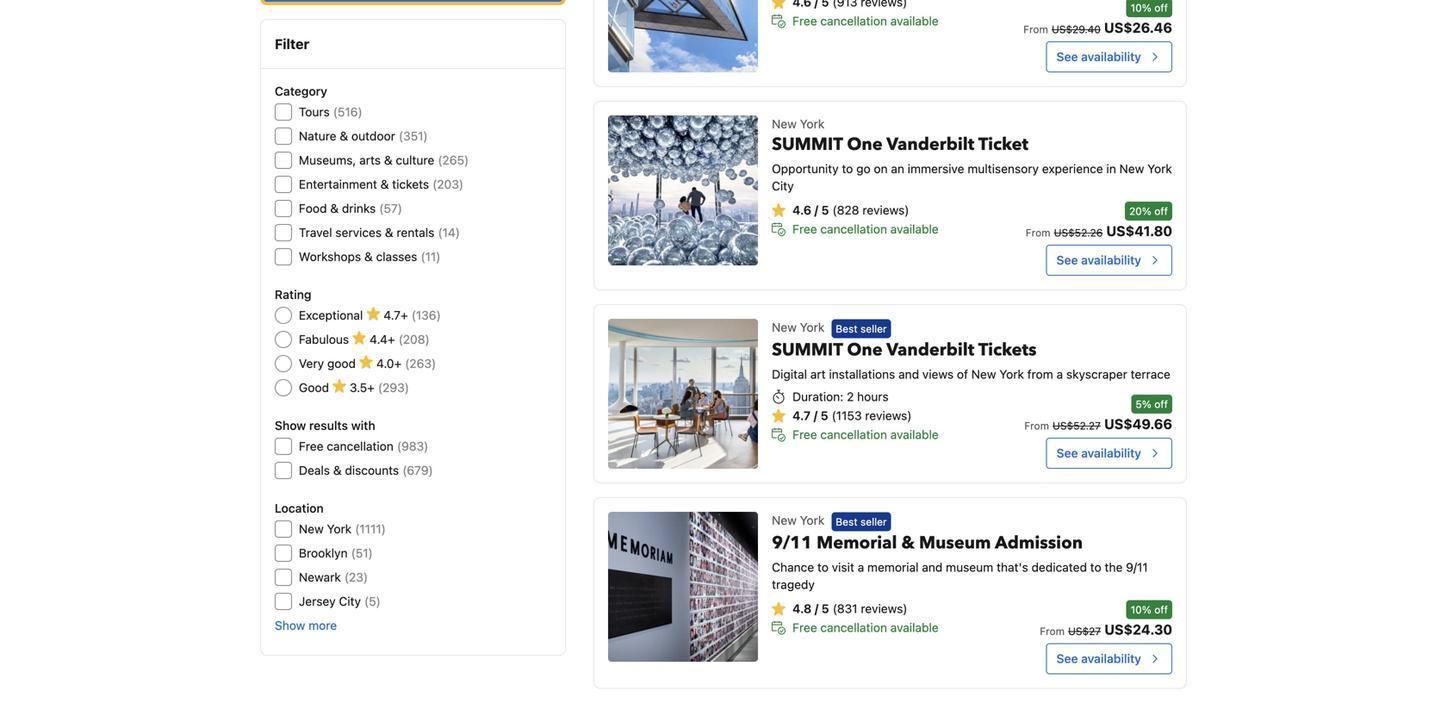 Task type: vqa. For each thing, say whether or not it's contained in the screenshot.


Task type: describe. For each thing, give the bounding box(es) containing it.
4.4+ (208)
[[370, 332, 430, 346]]

from inside from us$29.40 us$26.46
[[1024, 23, 1049, 35]]

cancellation for us$26.46
[[821, 14, 887, 28]]

us$26.46
[[1105, 19, 1173, 36]]

(293)
[[378, 380, 409, 395]]

1 availability from the top
[[1082, 50, 1142, 64]]

very good
[[299, 356, 356, 371]]

new york for 9/11
[[772, 513, 825, 527]]

free cancellation available for us$24.30
[[793, 620, 939, 634]]

york up 'opportunity'
[[800, 117, 825, 131]]

10% for us$24.30
[[1131, 603, 1152, 616]]

see availability for 9/11 memorial & museum admission
[[1057, 651, 1142, 665]]

show for show more
[[275, 618, 305, 632]]

museums, arts & culture (265)
[[299, 153, 469, 167]]

ticket
[[979, 133, 1029, 156]]

workshops
[[299, 249, 361, 264]]

available for us$24.30
[[891, 620, 939, 634]]

available for us$41.80
[[891, 222, 939, 236]]

& down the services
[[364, 249, 373, 264]]

off for summit one vanderbilt tickets
[[1155, 398, 1168, 410]]

from us$27 us$24.30
[[1040, 621, 1173, 637]]

new down location
[[299, 522, 324, 536]]

from
[[1028, 367, 1054, 381]]

food
[[299, 201, 327, 215]]

& right deals
[[333, 463, 342, 477]]

edge sky deck admission tickets image
[[608, 0, 758, 72]]

york up 20% off at top right
[[1148, 162, 1173, 176]]

4.7+ (136)
[[384, 308, 441, 322]]

5% off
[[1136, 398, 1168, 410]]

2 horizontal spatial to
[[1091, 560, 1102, 574]]

20%
[[1130, 205, 1152, 217]]

and inside 9/11 memorial & museum admission chance to visit a memorial and museum that's dedicated to the 9/11 tragedy
[[922, 560, 943, 574]]

tours
[[299, 105, 330, 119]]

5 for york
[[822, 203, 829, 217]]

duration:
[[793, 389, 844, 404]]

terrace
[[1131, 367, 1171, 381]]

art
[[811, 367, 826, 381]]

city inside new york summit one vanderbilt ticket opportunity to go on an immersive multisensory experience in new york city
[[772, 179, 794, 193]]

reviews) for museum
[[861, 601, 908, 616]]

very
[[299, 356, 324, 371]]

opportunity
[[772, 162, 839, 176]]

new right in
[[1120, 162, 1145, 176]]

4.7 / 5 (1153 reviews)
[[793, 408, 912, 422]]

see for 9/11 memorial & museum admission
[[1057, 651, 1078, 665]]

us$49.66
[[1105, 416, 1173, 432]]

free for us$41.80
[[793, 222, 817, 236]]

from for 9/11 memorial & museum admission
[[1040, 625, 1065, 637]]

cancellation for us$41.80
[[821, 222, 887, 236]]

nature
[[299, 129, 337, 143]]

and inside the summit one vanderbilt tickets digital art installations and views of new york from a skyscraper terrace
[[899, 367, 919, 381]]

20% off
[[1130, 205, 1168, 217]]

summit one vanderbilt tickets image
[[608, 319, 758, 469]]

new inside the summit one vanderbilt tickets digital art installations and views of new york from a skyscraper terrace
[[972, 367, 997, 381]]

services
[[336, 225, 382, 240]]

travel services & rentals (14)
[[299, 225, 460, 240]]

4.8 / 5 (831 reviews)
[[793, 601, 908, 616]]

good
[[327, 356, 356, 371]]

tickets
[[979, 338, 1037, 362]]

new up 'opportunity'
[[772, 117, 797, 131]]

(263)
[[405, 356, 436, 371]]

(831
[[833, 601, 858, 616]]

5%
[[1136, 398, 1152, 410]]

that's
[[997, 560, 1029, 574]]

classes
[[376, 249, 417, 264]]

a inside 9/11 memorial & museum admission chance to visit a memorial and museum that's dedicated to the 9/11 tragedy
[[858, 560, 864, 574]]

duration: 2 hours
[[793, 389, 889, 404]]

best for memorial
[[836, 516, 858, 528]]

entertainment & tickets (203)
[[299, 177, 464, 191]]

memorial
[[868, 560, 919, 574]]

9/11 memorial & museum admission chance to visit a memorial and museum that's dedicated to the 9/11 tragedy
[[772, 531, 1148, 591]]

discounts
[[345, 463, 399, 477]]

free cancellation available for us$41.80
[[793, 222, 939, 236]]

off for 9/11 memorial & museum admission
[[1155, 603, 1168, 616]]

3 free cancellation available from the top
[[793, 427, 939, 441]]

3.5+ (293)
[[350, 380, 409, 395]]

available for us$26.46
[[891, 14, 939, 28]]

new york for summit
[[772, 320, 825, 334]]

(5)
[[364, 594, 381, 608]]

3 available from the top
[[891, 427, 939, 441]]

cancellation for us$24.30
[[821, 620, 887, 634]]

installations
[[829, 367, 896, 381]]

with
[[351, 418, 375, 433]]

admission
[[995, 531, 1083, 555]]

(11)
[[421, 249, 441, 264]]

see availability for summit one vanderbilt tickets
[[1057, 446, 1142, 460]]

new up digital
[[772, 320, 797, 334]]

york up "memorial"
[[800, 513, 825, 527]]

an
[[891, 162, 905, 176]]

location
[[275, 501, 324, 515]]

more
[[309, 618, 337, 632]]

us$52.27
[[1053, 420, 1101, 432]]

workshops & classes (11)
[[299, 249, 441, 264]]

4.6 / 5 (828 reviews)
[[793, 203, 909, 217]]

4.7+
[[384, 308, 408, 322]]

(51)
[[351, 546, 373, 560]]

10% off for us$24.30
[[1131, 603, 1168, 616]]

the
[[1105, 560, 1123, 574]]

hours
[[857, 389, 889, 404]]

free for us$24.30
[[793, 620, 817, 634]]

from us$52.26 us$41.80
[[1026, 223, 1173, 239]]

1 vertical spatial 5
[[821, 408, 829, 422]]

/ for york
[[815, 203, 819, 217]]

results
[[309, 418, 348, 433]]

filter
[[275, 36, 309, 52]]

on
[[874, 162, 888, 176]]

vanderbilt inside the summit one vanderbilt tickets digital art installations and views of new york from a skyscraper terrace
[[887, 338, 975, 362]]

(1111)
[[355, 522, 386, 536]]

york up art
[[800, 320, 825, 334]]

4.0+
[[377, 356, 402, 371]]

york up the brooklyn (51)
[[327, 522, 352, 536]]

(23)
[[344, 570, 368, 584]]

best for one
[[836, 323, 858, 335]]

newark (23)
[[299, 570, 368, 584]]

us$29.40
[[1052, 23, 1101, 35]]

brooklyn (51)
[[299, 546, 373, 560]]

see for summit one vanderbilt tickets
[[1057, 446, 1078, 460]]

4.6
[[793, 203, 812, 217]]



Task type: locate. For each thing, give the bounding box(es) containing it.
4 availability from the top
[[1082, 651, 1142, 665]]

show for show results with
[[275, 418, 306, 433]]

chance
[[772, 560, 814, 574]]

1 10% from the top
[[1131, 2, 1152, 14]]

from left us$27
[[1040, 625, 1065, 637]]

2 new york from the top
[[772, 513, 825, 527]]

(203)
[[433, 177, 464, 191]]

2 one from the top
[[847, 338, 883, 362]]

1 horizontal spatial city
[[772, 179, 794, 193]]

2 available from the top
[[891, 222, 939, 236]]

york down tickets
[[1000, 367, 1024, 381]]

0 vertical spatial best seller
[[836, 323, 887, 335]]

jersey
[[299, 594, 336, 608]]

(57)
[[379, 201, 402, 215]]

deals & discounts (679)
[[299, 463, 433, 477]]

rentals
[[397, 225, 435, 240]]

seller for one
[[861, 323, 887, 335]]

(265)
[[438, 153, 469, 167]]

3 off from the top
[[1155, 398, 1168, 410]]

4 off from the top
[[1155, 603, 1168, 616]]

see availability
[[1057, 50, 1142, 64], [1057, 253, 1142, 267], [1057, 446, 1142, 460], [1057, 651, 1142, 665]]

and left the views
[[899, 367, 919, 381]]

2 vertical spatial 5
[[822, 601, 829, 616]]

from left us$52.27
[[1025, 420, 1050, 432]]

10% off up us$24.30 in the bottom right of the page
[[1131, 603, 1168, 616]]

1 10% off from the top
[[1131, 2, 1168, 14]]

off right 20%
[[1155, 205, 1168, 217]]

&
[[340, 129, 348, 143], [384, 153, 393, 167], [381, 177, 389, 191], [330, 201, 339, 215], [385, 225, 394, 240], [364, 249, 373, 264], [333, 463, 342, 477], [902, 531, 915, 555]]

fabulous
[[299, 332, 349, 346]]

0 vertical spatial reviews)
[[863, 203, 909, 217]]

seller up the installations
[[861, 323, 887, 335]]

1 horizontal spatial 9/11
[[1126, 560, 1148, 574]]

(679)
[[403, 463, 433, 477]]

2 10% off from the top
[[1131, 603, 1168, 616]]

summit inside new york summit one vanderbilt ticket opportunity to go on an immersive multisensory experience in new york city
[[772, 133, 843, 156]]

0 horizontal spatial a
[[858, 560, 864, 574]]

(1153
[[832, 408, 862, 422]]

2 seller from the top
[[861, 516, 887, 528]]

see availability down from us$29.40 us$26.46
[[1057, 50, 1142, 64]]

0 vertical spatial 9/11
[[772, 531, 813, 555]]

see down us$52.27
[[1057, 446, 1078, 460]]

2 10% from the top
[[1131, 603, 1152, 616]]

nature & outdoor (351)
[[299, 129, 428, 143]]

4.0+ (263)
[[377, 356, 436, 371]]

(351)
[[399, 129, 428, 143]]

/ right 4.6
[[815, 203, 819, 217]]

0 vertical spatial and
[[899, 367, 919, 381]]

multisensory
[[968, 162, 1039, 176]]

off up 'us$26.46'
[[1155, 2, 1168, 14]]

1 vertical spatial 10%
[[1131, 603, 1152, 616]]

summit inside the summit one vanderbilt tickets digital art installations and views of new york from a skyscraper terrace
[[772, 338, 843, 362]]

off right the 5%
[[1155, 398, 1168, 410]]

deals
[[299, 463, 330, 477]]

good
[[299, 380, 329, 395]]

1 vertical spatial new york
[[772, 513, 825, 527]]

availability for summit one vanderbilt tickets
[[1082, 446, 1142, 460]]

1 vertical spatial show
[[275, 618, 305, 632]]

1 vertical spatial vanderbilt
[[887, 338, 975, 362]]

summit up 'opportunity'
[[772, 133, 843, 156]]

1 vertical spatial city
[[339, 594, 361, 608]]

available
[[891, 14, 939, 28], [891, 222, 939, 236], [891, 427, 939, 441], [891, 620, 939, 634]]

& up memorial on the bottom of the page
[[902, 531, 915, 555]]

1 vertical spatial and
[[922, 560, 943, 574]]

to left go
[[842, 162, 853, 176]]

4.7
[[793, 408, 811, 422]]

to inside new york summit one vanderbilt ticket opportunity to go on an immersive multisensory experience in new york city
[[842, 162, 853, 176]]

best up "memorial"
[[836, 516, 858, 528]]

3 see from the top
[[1057, 446, 1078, 460]]

0 vertical spatial 10% off
[[1131, 2, 1168, 14]]

4 see from the top
[[1057, 651, 1078, 665]]

see for summit one vanderbilt ticket
[[1057, 253, 1078, 267]]

1 best seller from the top
[[836, 323, 887, 335]]

summit one vanderbilt ticket image
[[608, 115, 758, 265]]

1 summit from the top
[[772, 133, 843, 156]]

2 best from the top
[[836, 516, 858, 528]]

city down 'opportunity'
[[772, 179, 794, 193]]

1 available from the top
[[891, 14, 939, 28]]

0 vertical spatial vanderbilt
[[887, 133, 975, 156]]

& down (516) at top
[[340, 129, 348, 143]]

see availability down from us$52.26 us$41.80
[[1057, 253, 1142, 267]]

1 horizontal spatial a
[[1057, 367, 1063, 381]]

vanderbilt up immersive
[[887, 133, 975, 156]]

1 vertical spatial 9/11
[[1126, 560, 1148, 574]]

museum
[[919, 531, 991, 555]]

2 availability from the top
[[1082, 253, 1142, 267]]

3 see availability from the top
[[1057, 446, 1142, 460]]

1 vertical spatial a
[[858, 560, 864, 574]]

1 horizontal spatial to
[[842, 162, 853, 176]]

1 see from the top
[[1057, 50, 1078, 64]]

9/11 right 'the'
[[1126, 560, 1148, 574]]

show more button
[[275, 617, 337, 634]]

from for summit one vanderbilt ticket
[[1026, 227, 1051, 239]]

1 best from the top
[[836, 323, 858, 335]]

summit up art
[[772, 338, 843, 362]]

2 best seller from the top
[[836, 516, 887, 528]]

1 horizontal spatial and
[[922, 560, 943, 574]]

1 free cancellation available from the top
[[793, 14, 939, 28]]

& inside 9/11 memorial & museum admission chance to visit a memorial and museum that's dedicated to the 9/11 tragedy
[[902, 531, 915, 555]]

see availability down from us$27 us$24.30
[[1057, 651, 1142, 665]]

0 vertical spatial one
[[847, 133, 883, 156]]

a right visit
[[858, 560, 864, 574]]

0 vertical spatial seller
[[861, 323, 887, 335]]

10% up 'us$26.46'
[[1131, 2, 1152, 14]]

see down us$52.26 at the right top of page
[[1057, 253, 1078, 267]]

4 free cancellation available from the top
[[793, 620, 939, 634]]

us$52.26
[[1054, 227, 1103, 239]]

0 vertical spatial summit
[[772, 133, 843, 156]]

experience
[[1042, 162, 1104, 176]]

2 see availability from the top
[[1057, 253, 1142, 267]]

best seller for memorial
[[836, 516, 887, 528]]

exceptional
[[299, 308, 363, 322]]

city left (5)
[[339, 594, 361, 608]]

off
[[1155, 2, 1168, 14], [1155, 205, 1168, 217], [1155, 398, 1168, 410], [1155, 603, 1168, 616]]

summit one vanderbilt tickets digital art installations and views of new york from a skyscraper terrace
[[772, 338, 1171, 381]]

10% off up 'us$26.46'
[[1131, 2, 1168, 14]]

0 horizontal spatial 9/11
[[772, 531, 813, 555]]

off up us$24.30 in the bottom right of the page
[[1155, 603, 1168, 616]]

tours (516)
[[299, 105, 363, 119]]

0 vertical spatial best
[[836, 323, 858, 335]]

1 vertical spatial summit
[[772, 338, 843, 362]]

tragedy
[[772, 577, 815, 591]]

0 vertical spatial show
[[275, 418, 306, 433]]

to left 'the'
[[1091, 560, 1102, 574]]

2
[[847, 389, 854, 404]]

us$27
[[1069, 625, 1101, 637]]

new york up chance
[[772, 513, 825, 527]]

(14)
[[438, 225, 460, 240]]

best seller up "memorial"
[[836, 516, 887, 528]]

(208)
[[399, 332, 430, 346]]

of
[[957, 367, 968, 381]]

& right food
[[330, 201, 339, 215]]

one up go
[[847, 133, 883, 156]]

10% off
[[1131, 2, 1168, 14], [1131, 603, 1168, 616]]

digital
[[772, 367, 807, 381]]

a right from
[[1057, 367, 1063, 381]]

vanderbilt up the views
[[887, 338, 975, 362]]

seller for memorial
[[861, 516, 887, 528]]

category
[[275, 84, 327, 98]]

reviews) right (831
[[861, 601, 908, 616]]

from
[[1024, 23, 1049, 35], [1026, 227, 1051, 239], [1025, 420, 1050, 432], [1040, 625, 1065, 637]]

/ right 4.7
[[814, 408, 818, 422]]

10%
[[1131, 2, 1152, 14], [1131, 603, 1152, 616]]

see availability for summit one vanderbilt ticket
[[1057, 253, 1142, 267]]

show left "more"
[[275, 618, 305, 632]]

1 vertical spatial seller
[[861, 516, 887, 528]]

0 vertical spatial 10%
[[1131, 2, 1152, 14]]

free cancellation available
[[793, 14, 939, 28], [793, 222, 939, 236], [793, 427, 939, 441], [793, 620, 939, 634]]

1 see availability from the top
[[1057, 50, 1142, 64]]

one inside new york summit one vanderbilt ticket opportunity to go on an immersive multisensory experience in new york city
[[847, 133, 883, 156]]

1 vertical spatial reviews)
[[865, 408, 912, 422]]

a
[[1057, 367, 1063, 381], [858, 560, 864, 574]]

10% off for us$26.46
[[1131, 2, 1168, 14]]

5 left (828
[[822, 203, 829, 217]]

2 free cancellation available from the top
[[793, 222, 939, 236]]

skyscraper
[[1067, 367, 1128, 381]]

availability for 9/11 memorial & museum admission
[[1082, 651, 1142, 665]]

one inside the summit one vanderbilt tickets digital art installations and views of new york from a skyscraper terrace
[[847, 338, 883, 362]]

availability down from us$52.26 us$41.80
[[1082, 253, 1142, 267]]

from us$29.40 us$26.46
[[1024, 19, 1173, 36]]

0 horizontal spatial city
[[339, 594, 361, 608]]

2 show from the top
[[275, 618, 305, 632]]

from inside from us$27 us$24.30
[[1040, 625, 1065, 637]]

10% up us$24.30 in the bottom right of the page
[[1131, 603, 1152, 616]]

0 vertical spatial a
[[1057, 367, 1063, 381]]

york inside the summit one vanderbilt tickets digital art installations and views of new york from a skyscraper terrace
[[1000, 367, 1024, 381]]

/ for memorial
[[815, 601, 819, 616]]

and
[[899, 367, 919, 381], [922, 560, 943, 574]]

best up the installations
[[836, 323, 858, 335]]

new york summit one vanderbilt ticket opportunity to go on an immersive multisensory experience in new york city
[[772, 117, 1173, 193]]

see down the 'us$29.40'
[[1057, 50, 1078, 64]]

us$24.30
[[1105, 621, 1173, 637]]

dedicated
[[1032, 560, 1087, 574]]

go
[[857, 162, 871, 176]]

3.5+
[[350, 380, 375, 395]]

0 horizontal spatial to
[[818, 560, 829, 574]]

seller up "memorial"
[[861, 516, 887, 528]]

0 vertical spatial /
[[815, 203, 819, 217]]

10% for us$26.46
[[1131, 2, 1152, 14]]

1 one from the top
[[847, 133, 883, 156]]

from for summit one vanderbilt tickets
[[1025, 420, 1050, 432]]

reviews) right (828
[[863, 203, 909, 217]]

& right arts
[[384, 153, 393, 167]]

0 vertical spatial 5
[[822, 203, 829, 217]]

arts
[[359, 153, 381, 167]]

see availability down from us$52.27 us$49.66
[[1057, 446, 1142, 460]]

0 horizontal spatial and
[[899, 367, 919, 381]]

1 vertical spatial 10% off
[[1131, 603, 1168, 616]]

culture
[[396, 153, 435, 167]]

(136)
[[412, 308, 441, 322]]

3 availability from the top
[[1082, 446, 1142, 460]]

to left visit
[[818, 560, 829, 574]]

2 vanderbilt from the top
[[887, 338, 975, 362]]

9/11 memorial & museum admission image
[[608, 512, 758, 662]]

show left results
[[275, 418, 306, 433]]

1 vanderbilt from the top
[[887, 133, 975, 156]]

museums,
[[299, 153, 356, 167]]

5 left (831
[[822, 601, 829, 616]]

availability down from us$27 us$24.30
[[1082, 651, 1142, 665]]

1 vertical spatial best
[[836, 516, 858, 528]]

new up chance
[[772, 513, 797, 527]]

show inside "show more" button
[[275, 618, 305, 632]]

free cancellation available for us$26.46
[[793, 14, 939, 28]]

newark
[[299, 570, 341, 584]]

/ right "4.8"
[[815, 601, 819, 616]]

availability down from us$52.27 us$49.66
[[1082, 446, 1142, 460]]

from inside from us$52.27 us$49.66
[[1025, 420, 1050, 432]]

visit
[[832, 560, 855, 574]]

4 see availability from the top
[[1057, 651, 1142, 665]]

1 vertical spatial one
[[847, 338, 883, 362]]

new
[[772, 117, 797, 131], [1120, 162, 1145, 176], [772, 320, 797, 334], [972, 367, 997, 381], [772, 513, 797, 527], [299, 522, 324, 536]]

us$41.80
[[1107, 223, 1173, 239]]

availability for summit one vanderbilt ticket
[[1082, 253, 1142, 267]]

new right of
[[972, 367, 997, 381]]

best
[[836, 323, 858, 335], [836, 516, 858, 528]]

& down museums, arts & culture (265)
[[381, 177, 389, 191]]

from left the 'us$29.40'
[[1024, 23, 1049, 35]]

0 vertical spatial city
[[772, 179, 794, 193]]

drinks
[[342, 201, 376, 215]]

one up the installations
[[847, 338, 883, 362]]

availability down from us$29.40 us$26.46
[[1082, 50, 1142, 64]]

seller
[[861, 323, 887, 335], [861, 516, 887, 528]]

1 vertical spatial /
[[814, 408, 818, 422]]

9/11 up chance
[[772, 531, 813, 555]]

reviews) down the hours
[[865, 408, 912, 422]]

and down museum
[[922, 560, 943, 574]]

2 see from the top
[[1057, 253, 1078, 267]]

5 down duration: on the right of the page
[[821, 408, 829, 422]]

5
[[822, 203, 829, 217], [821, 408, 829, 422], [822, 601, 829, 616]]

best seller for one
[[836, 323, 887, 335]]

from us$52.27 us$49.66
[[1025, 416, 1173, 432]]

2 summit from the top
[[772, 338, 843, 362]]

new york up digital
[[772, 320, 825, 334]]

& down (57)
[[385, 225, 394, 240]]

1 vertical spatial best seller
[[836, 516, 887, 528]]

reviews) for one
[[863, 203, 909, 217]]

2 vertical spatial reviews)
[[861, 601, 908, 616]]

york
[[800, 117, 825, 131], [1148, 162, 1173, 176], [800, 320, 825, 334], [1000, 367, 1024, 381], [800, 513, 825, 527], [327, 522, 352, 536]]

from inside from us$52.26 us$41.80
[[1026, 227, 1051, 239]]

off for summit one vanderbilt ticket
[[1155, 205, 1168, 217]]

show more
[[275, 618, 337, 632]]

1 seller from the top
[[861, 323, 887, 335]]

1 show from the top
[[275, 418, 306, 433]]

free
[[793, 14, 817, 28], [793, 222, 817, 236], [793, 427, 817, 441], [299, 439, 324, 453], [793, 620, 817, 634]]

(828
[[833, 203, 860, 217]]

free cancellation (983)
[[299, 439, 429, 453]]

2 vertical spatial /
[[815, 601, 819, 616]]

see down us$27
[[1057, 651, 1078, 665]]

best seller up the installations
[[836, 323, 887, 335]]

4 available from the top
[[891, 620, 939, 634]]

2 off from the top
[[1155, 205, 1168, 217]]

entertainment
[[299, 177, 377, 191]]

free for us$26.46
[[793, 14, 817, 28]]

1 off from the top
[[1155, 2, 1168, 14]]

a inside the summit one vanderbilt tickets digital art installations and views of new york from a skyscraper terrace
[[1057, 367, 1063, 381]]

from left us$52.26 at the right top of page
[[1026, 227, 1051, 239]]

tickets
[[392, 177, 429, 191]]

travel
[[299, 225, 332, 240]]

0 vertical spatial new york
[[772, 320, 825, 334]]

show results with
[[275, 418, 375, 433]]

vanderbilt inside new york summit one vanderbilt ticket opportunity to go on an immersive multisensory experience in new york city
[[887, 133, 975, 156]]

best seller
[[836, 323, 887, 335], [836, 516, 887, 528]]

5 for memorial
[[822, 601, 829, 616]]

4.8
[[793, 601, 812, 616]]

1 new york from the top
[[772, 320, 825, 334]]



